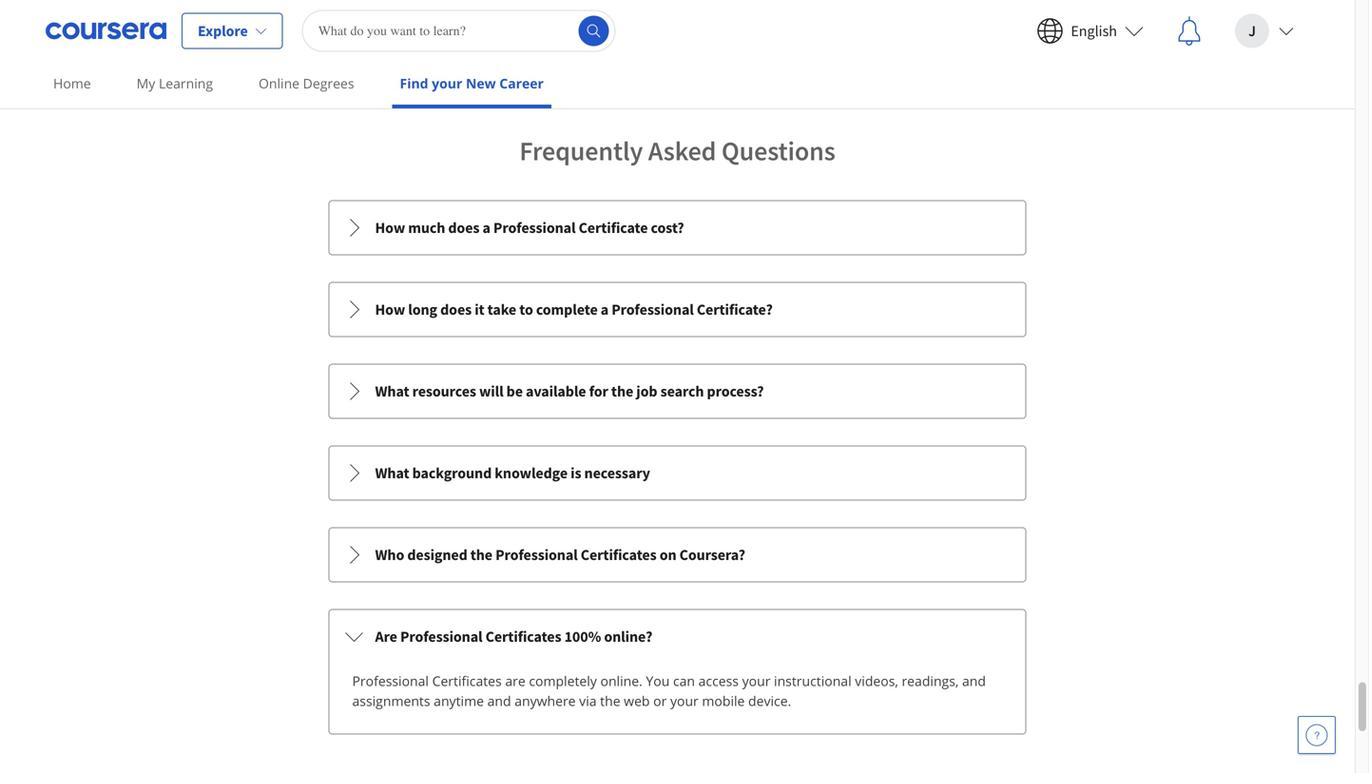Task type: locate. For each thing, give the bounding box(es) containing it.
coursera image
[[46, 16, 166, 46]]

designed
[[407, 545, 467, 564]]

1 vertical spatial certificates
[[486, 627, 561, 646]]

online.
[[600, 672, 643, 690]]

my
[[137, 74, 155, 92]]

1 vertical spatial a
[[601, 300, 609, 319]]

career academy - gateway certificates carousel element
[[107, 0, 1248, 58]]

asked
[[648, 134, 716, 167]]

1 vertical spatial how
[[375, 300, 405, 319]]

professional up job
[[612, 300, 694, 319]]

2 what from the top
[[375, 464, 409, 483]]

how much does a professional certificate cost? button
[[329, 201, 1025, 254]]

your down can
[[670, 692, 699, 710]]

degrees
[[303, 74, 354, 92]]

0 horizontal spatial and
[[487, 692, 511, 710]]

how for how much does a professional certificate cost?
[[375, 218, 405, 237]]

are
[[505, 672, 526, 690]]

your right find
[[432, 74, 462, 92]]

what left background
[[375, 464, 409, 483]]

how left much
[[375, 218, 405, 237]]

0 vertical spatial and
[[962, 672, 986, 690]]

1 what from the top
[[375, 382, 409, 401]]

what background knowledge is necessary
[[375, 464, 650, 483]]

mobile
[[702, 692, 745, 710]]

and
[[962, 672, 986, 690], [487, 692, 511, 710]]

1 how from the top
[[375, 218, 405, 237]]

coursera?
[[679, 545, 745, 564]]

1 vertical spatial does
[[440, 300, 472, 319]]

necessary
[[584, 464, 650, 483]]

the right designed
[[470, 545, 493, 564]]

online
[[259, 74, 300, 92]]

professional inside dropdown button
[[400, 627, 483, 646]]

2 vertical spatial certificates
[[432, 672, 502, 690]]

0 vertical spatial does
[[448, 218, 480, 237]]

instructional
[[774, 672, 852, 690]]

how
[[375, 218, 405, 237], [375, 300, 405, 319]]

are professional certificates 100% online?
[[375, 627, 653, 646]]

certificates up 'are'
[[486, 627, 561, 646]]

your up device.
[[742, 672, 771, 690]]

2 vertical spatial the
[[600, 692, 620, 710]]

what for what resources will be available for the job search process?
[[375, 382, 409, 401]]

certificates up the anytime
[[432, 672, 502, 690]]

2 how from the top
[[375, 300, 405, 319]]

who
[[375, 545, 404, 564]]

professional
[[493, 218, 576, 237], [612, 300, 694, 319], [495, 545, 578, 564], [400, 627, 483, 646], [352, 672, 429, 690]]

what
[[375, 382, 409, 401], [375, 464, 409, 483]]

how long does it take to complete a professional certificate? button
[[329, 283, 1025, 336]]

professional right are on the left of the page
[[400, 627, 483, 646]]

1 horizontal spatial a
[[601, 300, 609, 319]]

1 vertical spatial the
[[470, 545, 493, 564]]

can
[[673, 672, 695, 690]]

2 vertical spatial your
[[670, 692, 699, 710]]

0 vertical spatial certificates
[[581, 545, 657, 564]]

certificates inside professional certificates are completely online. you can access your instructional videos, readings, and assignments anytime and anywhere via the web or your mobile device.
[[432, 672, 502, 690]]

explore button
[[182, 13, 283, 49]]

be
[[506, 382, 523, 401]]

available
[[526, 382, 586, 401]]

professional down knowledge
[[495, 545, 578, 564]]

a right much
[[483, 218, 490, 237]]

how left long
[[375, 300, 405, 319]]

2 horizontal spatial your
[[742, 672, 771, 690]]

professional certificates are completely online. you can access your instructional videos, readings, and assignments anytime and anywhere via the web or your mobile device.
[[352, 672, 986, 710]]

1 vertical spatial what
[[375, 464, 409, 483]]

certificates inside dropdown button
[[581, 545, 657, 564]]

are
[[375, 627, 397, 646]]

english button
[[1021, 0, 1159, 61]]

the right the via
[[600, 692, 620, 710]]

does
[[448, 218, 480, 237], [440, 300, 472, 319]]

1 horizontal spatial and
[[962, 672, 986, 690]]

much
[[408, 218, 445, 237]]

home link
[[46, 62, 99, 105]]

learning
[[159, 74, 213, 92]]

the
[[611, 382, 633, 401], [470, 545, 493, 564], [600, 692, 620, 710]]

professional left certificate
[[493, 218, 576, 237]]

how for how long does it take to complete a professional certificate?
[[375, 300, 405, 319]]

certificates
[[581, 545, 657, 564], [486, 627, 561, 646], [432, 672, 502, 690]]

does right much
[[448, 218, 480, 237]]

how long does it take to complete a professional certificate?
[[375, 300, 773, 319]]

0 vertical spatial how
[[375, 218, 405, 237]]

home
[[53, 74, 91, 92]]

0 vertical spatial what
[[375, 382, 409, 401]]

None search field
[[302, 10, 616, 52]]

does left it
[[440, 300, 472, 319]]

what background knowledge is necessary button
[[329, 447, 1025, 500]]

1 vertical spatial and
[[487, 692, 511, 710]]

and right the readings,
[[962, 672, 986, 690]]

my learning
[[137, 74, 213, 92]]

and down 'are'
[[487, 692, 511, 710]]

help center image
[[1305, 724, 1328, 746]]

what left resources
[[375, 382, 409, 401]]

videos,
[[855, 672, 898, 690]]

a
[[483, 218, 490, 237], [601, 300, 609, 319]]

complete
[[536, 300, 598, 319]]

career
[[499, 74, 544, 92]]

certificates left on
[[581, 545, 657, 564]]

knowledge
[[495, 464, 568, 483]]

the right for
[[611, 382, 633, 401]]

0 vertical spatial the
[[611, 382, 633, 401]]

your
[[432, 74, 462, 92], [742, 672, 771, 690], [670, 692, 699, 710]]

0 vertical spatial your
[[432, 74, 462, 92]]

a right complete
[[601, 300, 609, 319]]

background
[[412, 464, 492, 483]]

0 vertical spatial a
[[483, 218, 490, 237]]

professional up the assignments
[[352, 672, 429, 690]]



Task type: describe. For each thing, give the bounding box(es) containing it.
who designed the professional certificates on coursera?
[[375, 545, 745, 564]]

via
[[579, 692, 597, 710]]

how much does a professional certificate cost?
[[375, 218, 684, 237]]

frequently
[[519, 134, 643, 167]]

j
[[1249, 21, 1256, 40]]

new
[[466, 74, 496, 92]]

find your new career
[[400, 74, 544, 92]]

the inside professional certificates are completely online. you can access your instructional videos, readings, and assignments anytime and anywhere via the web or your mobile device.
[[600, 692, 620, 710]]

cost?
[[651, 218, 684, 237]]

web
[[624, 692, 650, 710]]

or
[[653, 692, 667, 710]]

find
[[400, 74, 428, 92]]

what resources will be available for the job search process? button
[[329, 365, 1025, 418]]

online degrees
[[259, 74, 354, 92]]

for
[[589, 382, 608, 401]]

what resources will be available for the job search process?
[[375, 382, 764, 401]]

resources
[[412, 382, 476, 401]]

certificates inside dropdown button
[[486, 627, 561, 646]]

take
[[487, 300, 516, 319]]

100%
[[564, 627, 601, 646]]

professional inside professional certificates are completely online. you can access your instructional videos, readings, and assignments anytime and anywhere via the web or your mobile device.
[[352, 672, 429, 690]]

certificate
[[579, 218, 648, 237]]

questions
[[722, 134, 835, 167]]

assignments
[[352, 692, 430, 710]]

to
[[519, 300, 533, 319]]

search
[[660, 382, 704, 401]]

is
[[571, 464, 581, 483]]

my learning link
[[129, 62, 221, 105]]

readings,
[[902, 672, 959, 690]]

job
[[636, 382, 657, 401]]

find your new career link
[[392, 62, 551, 108]]

1 vertical spatial your
[[742, 672, 771, 690]]

who designed the professional certificates on coursera? button
[[329, 528, 1025, 582]]

process?
[[707, 382, 764, 401]]

completely
[[529, 672, 597, 690]]

device.
[[748, 692, 791, 710]]

will
[[479, 382, 504, 401]]

explore
[[198, 21, 248, 40]]

does for a
[[448, 218, 480, 237]]

frequently asked questions
[[519, 134, 835, 167]]

what for what background knowledge is necessary
[[375, 464, 409, 483]]

does for it
[[440, 300, 472, 319]]

english
[[1071, 21, 1117, 40]]

access
[[698, 672, 739, 690]]

are professional certificates 100% online? button
[[329, 610, 1025, 663]]

0 horizontal spatial your
[[432, 74, 462, 92]]

anywhere
[[515, 692, 576, 710]]

you
[[646, 672, 670, 690]]

online degrees link
[[251, 62, 362, 105]]

What do you want to learn? text field
[[302, 10, 616, 52]]

certificate?
[[697, 300, 773, 319]]

j button
[[1220, 0, 1309, 61]]

long
[[408, 300, 437, 319]]

it
[[475, 300, 485, 319]]

1 horizontal spatial your
[[670, 692, 699, 710]]

online?
[[604, 627, 653, 646]]

0 horizontal spatial a
[[483, 218, 490, 237]]

on
[[660, 545, 677, 564]]

anytime
[[434, 692, 484, 710]]



Task type: vqa. For each thing, say whether or not it's contained in the screenshot.
TAKE
yes



